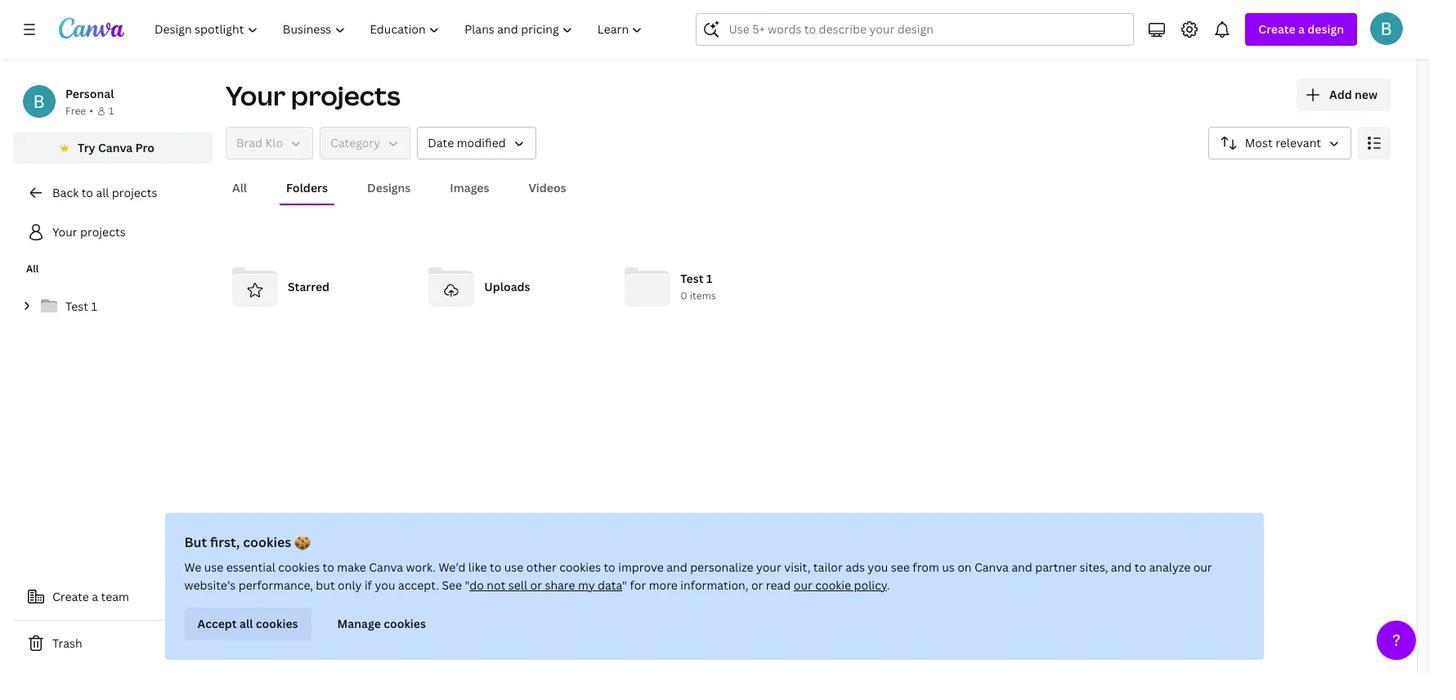 Task type: locate. For each thing, give the bounding box(es) containing it.
free
[[65, 104, 86, 118]]

0 horizontal spatial test
[[65, 298, 88, 314]]

" right see at the bottom left of page
[[465, 577, 470, 593]]

test 1 0 items
[[681, 271, 716, 303]]

to right back
[[81, 185, 93, 200]]

our cookie policy link
[[794, 577, 887, 593]]

your
[[757, 559, 782, 575]]

1 vertical spatial you
[[375, 577, 396, 593]]

" inside the "we use essential cookies to make canva work. we'd like to use other cookies to improve and personalize your visit, tailor ads you see from us on canva and partner sites, and to analyze our website's performance, but only if you accept. see ""
[[465, 577, 470, 593]]

1 vertical spatial 1
[[706, 271, 713, 287]]

0 horizontal spatial "
[[465, 577, 470, 593]]

0 horizontal spatial canva
[[98, 140, 133, 155]]

test
[[681, 271, 704, 287], [65, 298, 88, 314]]

cookies up my
[[560, 559, 601, 575]]

personalize
[[691, 559, 754, 575]]

your projects down back to all projects
[[52, 224, 126, 240]]

1 for test 1 0 items
[[706, 271, 713, 287]]

first,
[[211, 533, 240, 551]]

create left team
[[52, 589, 89, 604]]

use
[[205, 559, 224, 575], [505, 559, 524, 575]]

0 horizontal spatial you
[[375, 577, 396, 593]]

0 vertical spatial 1
[[109, 104, 114, 118]]

your up brad klo
[[226, 78, 286, 113]]

0 horizontal spatial or
[[531, 577, 543, 593]]

our down visit, at the bottom right of page
[[794, 577, 813, 593]]

all right back
[[96, 185, 109, 200]]

Category button
[[320, 127, 411, 159]]

try canva pro button
[[13, 132, 213, 164]]

do not sell or share my data link
[[470, 577, 623, 593]]

create for create a design
[[1259, 21, 1296, 37]]

1 horizontal spatial all
[[232, 180, 247, 195]]

2 " from the left
[[623, 577, 628, 593]]

you right if
[[375, 577, 396, 593]]

0 horizontal spatial all
[[26, 262, 39, 276]]

2 or from the left
[[752, 577, 764, 593]]

add new
[[1330, 87, 1378, 102]]

try canva pro
[[78, 140, 154, 155]]

Sort by button
[[1208, 127, 1352, 159]]

1 horizontal spatial use
[[505, 559, 524, 575]]

and up do not sell or share my data " for more information, or read our cookie policy .
[[667, 559, 688, 575]]

website's
[[185, 577, 236, 593]]

1 horizontal spatial your
[[226, 78, 286, 113]]

1 " from the left
[[465, 577, 470, 593]]

1 horizontal spatial "
[[623, 577, 628, 593]]

modified
[[457, 135, 506, 150]]

0 horizontal spatial your
[[52, 224, 77, 240]]

3 and from the left
[[1112, 559, 1132, 575]]

1 horizontal spatial all
[[240, 616, 253, 631]]

and
[[667, 559, 688, 575], [1012, 559, 1033, 575], [1112, 559, 1132, 575]]

all inside button
[[240, 616, 253, 631]]

0 vertical spatial your projects
[[226, 78, 401, 113]]

and left partner
[[1012, 559, 1033, 575]]

all inside 'button'
[[232, 180, 247, 195]]

0 vertical spatial all
[[96, 185, 109, 200]]

see
[[442, 577, 463, 593]]

use up website's
[[205, 559, 224, 575]]

0 horizontal spatial use
[[205, 559, 224, 575]]

your projects
[[226, 78, 401, 113], [52, 224, 126, 240]]

manage
[[338, 616, 381, 631]]

canva right on
[[975, 559, 1009, 575]]

your down back
[[52, 224, 77, 240]]

2 vertical spatial 1
[[91, 298, 97, 314]]

create inside the create a design 'dropdown button'
[[1259, 21, 1296, 37]]

work.
[[406, 559, 436, 575]]

cookies down the performance,
[[256, 616, 299, 631]]

1 horizontal spatial our
[[1194, 559, 1213, 575]]

a inside 'dropdown button'
[[1299, 21, 1305, 37]]

1 vertical spatial a
[[92, 589, 98, 604]]

or
[[531, 577, 543, 593], [752, 577, 764, 593]]

our inside the "we use essential cookies to make canva work. we'd like to use other cookies to improve and personalize your visit, tailor ads you see from us on canva and partner sites, and to analyze our website's performance, but only if you accept. see ""
[[1194, 559, 1213, 575]]

our
[[1194, 559, 1213, 575], [794, 577, 813, 593]]

uploads link
[[422, 258, 605, 316]]

to
[[81, 185, 93, 200], [323, 559, 335, 575], [490, 559, 502, 575], [604, 559, 616, 575], [1135, 559, 1147, 575]]

1 horizontal spatial and
[[1012, 559, 1033, 575]]

cookies
[[243, 533, 292, 551], [279, 559, 320, 575], [560, 559, 601, 575], [256, 616, 299, 631], [384, 616, 426, 631]]

1 horizontal spatial or
[[752, 577, 764, 593]]

canva right 'try'
[[98, 140, 133, 155]]

and right sites,
[[1112, 559, 1132, 575]]

but first, cookies 🍪 dialog
[[165, 513, 1264, 660]]

0 horizontal spatial your projects
[[52, 224, 126, 240]]

a left 'design'
[[1299, 21, 1305, 37]]

relevant
[[1276, 135, 1322, 150]]

•
[[89, 104, 93, 118]]

0 vertical spatial all
[[232, 180, 247, 195]]

1 vertical spatial create
[[52, 589, 89, 604]]

2 vertical spatial projects
[[80, 224, 126, 240]]

0 horizontal spatial create
[[52, 589, 89, 604]]

1 inside test 1 0 items
[[706, 271, 713, 287]]

0 horizontal spatial 1
[[91, 298, 97, 314]]

0 vertical spatial projects
[[291, 78, 401, 113]]

accept all cookies button
[[185, 608, 312, 640]]

information,
[[681, 577, 749, 593]]

do not sell or share my data " for more information, or read our cookie policy .
[[470, 577, 890, 593]]

folders button
[[280, 173, 335, 204]]

2 horizontal spatial and
[[1112, 559, 1132, 575]]

0 vertical spatial your
[[226, 78, 286, 113]]

our right analyze
[[1194, 559, 1213, 575]]

add new button
[[1297, 79, 1391, 111]]

all
[[96, 185, 109, 200], [240, 616, 253, 631]]

Date modified button
[[417, 127, 536, 159]]

1 vertical spatial your
[[52, 224, 77, 240]]

top level navigation element
[[144, 13, 657, 46]]

projects up category in the left top of the page
[[291, 78, 401, 113]]

projects down back to all projects
[[80, 224, 126, 240]]

1 horizontal spatial you
[[868, 559, 889, 575]]

you up policy
[[868, 559, 889, 575]]

1 horizontal spatial canva
[[369, 559, 404, 575]]

1 up items
[[706, 271, 713, 287]]

we
[[185, 559, 202, 575]]

or right sell on the bottom left
[[531, 577, 543, 593]]

0 horizontal spatial our
[[794, 577, 813, 593]]

1 horizontal spatial 1
[[109, 104, 114, 118]]

test inside test 1 0 items
[[681, 271, 704, 287]]

more
[[649, 577, 678, 593]]

1 vertical spatial all
[[240, 616, 253, 631]]

use up sell on the bottom left
[[505, 559, 524, 575]]

create inside "create a team" button
[[52, 589, 89, 604]]

2 horizontal spatial canva
[[975, 559, 1009, 575]]

1 vertical spatial test
[[65, 298, 88, 314]]

category
[[330, 135, 380, 150]]

a left team
[[92, 589, 98, 604]]

1 horizontal spatial a
[[1299, 21, 1305, 37]]

images button
[[443, 173, 496, 204]]

back to all projects
[[52, 185, 157, 200]]

0 vertical spatial create
[[1259, 21, 1296, 37]]

0 vertical spatial our
[[1194, 559, 1213, 575]]

from
[[913, 559, 940, 575]]

" left for
[[623, 577, 628, 593]]

if
[[365, 577, 372, 593]]

0 horizontal spatial a
[[92, 589, 98, 604]]

None search field
[[696, 13, 1135, 46]]

all right accept
[[240, 616, 253, 631]]

2 use from the left
[[505, 559, 524, 575]]

1 for test 1
[[91, 298, 97, 314]]

designs
[[367, 180, 411, 195]]

1 vertical spatial our
[[794, 577, 813, 593]]

test for test 1
[[65, 298, 88, 314]]

projects up the your projects link
[[112, 185, 157, 200]]

a inside button
[[92, 589, 98, 604]]

visit,
[[785, 559, 811, 575]]

1 right •
[[109, 104, 114, 118]]

1 down the your projects link
[[91, 298, 97, 314]]

or left read
[[752, 577, 764, 593]]

0 vertical spatial a
[[1299, 21, 1305, 37]]

all button
[[226, 173, 254, 204]]

a
[[1299, 21, 1305, 37], [92, 589, 98, 604]]

1 horizontal spatial create
[[1259, 21, 1296, 37]]

canva up if
[[369, 559, 404, 575]]

not
[[487, 577, 506, 593]]

cookies down 🍪
[[279, 559, 320, 575]]

create left 'design'
[[1259, 21, 1296, 37]]

free •
[[65, 104, 93, 118]]

us
[[943, 559, 955, 575]]

0 horizontal spatial and
[[667, 559, 688, 575]]

1 horizontal spatial your projects
[[226, 78, 401, 113]]

a for design
[[1299, 21, 1305, 37]]

1 vertical spatial your projects
[[52, 224, 126, 240]]

1 horizontal spatial test
[[681, 271, 704, 287]]

back to all projects link
[[13, 177, 213, 209]]

🍪
[[295, 533, 311, 551]]

your projects up the klo
[[226, 78, 401, 113]]

0 vertical spatial test
[[681, 271, 704, 287]]

2 horizontal spatial 1
[[706, 271, 713, 287]]

you
[[868, 559, 889, 575], [375, 577, 396, 593]]

cookie
[[816, 577, 852, 593]]

create a design
[[1259, 21, 1344, 37]]

all
[[232, 180, 247, 195], [26, 262, 39, 276]]



Task type: vqa. For each thing, say whether or not it's contained in the screenshot.
right All
yes



Task type: describe. For each thing, give the bounding box(es) containing it.
trash
[[52, 635, 82, 651]]

data
[[598, 577, 623, 593]]

improve
[[619, 559, 664, 575]]

do
[[470, 577, 484, 593]]

0
[[681, 289, 688, 303]]

0 horizontal spatial all
[[96, 185, 109, 200]]

read
[[767, 577, 791, 593]]

to left analyze
[[1135, 559, 1147, 575]]

cookies up essential
[[243, 533, 292, 551]]

only
[[338, 577, 362, 593]]

pro
[[135, 140, 154, 155]]

1 and from the left
[[667, 559, 688, 575]]

essential
[[227, 559, 276, 575]]

folders
[[286, 180, 328, 195]]

make
[[338, 559, 367, 575]]

we use essential cookies to make canva work. we'd like to use other cookies to improve and personalize your visit, tailor ads you see from us on canva and partner sites, and to analyze our website's performance, but only if you accept. see "
[[185, 559, 1213, 593]]

most
[[1245, 135, 1273, 150]]

most relevant
[[1245, 135, 1322, 150]]

my
[[579, 577, 595, 593]]

but
[[316, 577, 335, 593]]

like
[[469, 559, 487, 575]]

on
[[958, 559, 972, 575]]

partner
[[1036, 559, 1077, 575]]

performance,
[[239, 577, 314, 593]]

for
[[630, 577, 647, 593]]

2 and from the left
[[1012, 559, 1033, 575]]

canva inside button
[[98, 140, 133, 155]]

design
[[1308, 21, 1344, 37]]

items
[[690, 289, 716, 303]]

create a design button
[[1246, 13, 1357, 46]]

klo
[[265, 135, 283, 150]]

see
[[892, 559, 910, 575]]

create for create a team
[[52, 589, 89, 604]]

Search search field
[[729, 14, 1102, 45]]

starred
[[288, 279, 330, 294]]

sell
[[509, 577, 528, 593]]

add
[[1330, 87, 1352, 102]]

1 vertical spatial projects
[[112, 185, 157, 200]]

1 use from the left
[[205, 559, 224, 575]]

but first, cookies 🍪
[[185, 533, 311, 551]]

date modified
[[428, 135, 506, 150]]

to up the data
[[604, 559, 616, 575]]

but
[[185, 533, 207, 551]]

share
[[545, 577, 576, 593]]

manage cookies button
[[325, 608, 439, 640]]

0 vertical spatial you
[[868, 559, 889, 575]]

new
[[1355, 87, 1378, 102]]

trash link
[[13, 627, 213, 660]]

a for team
[[92, 589, 98, 604]]

accept all cookies
[[198, 616, 299, 631]]

analyze
[[1150, 559, 1191, 575]]

accept
[[198, 616, 237, 631]]

accept.
[[399, 577, 440, 593]]

your projects link
[[13, 216, 213, 249]]

1 vertical spatial all
[[26, 262, 39, 276]]

videos
[[529, 180, 566, 195]]

Owner button
[[226, 127, 313, 159]]

videos button
[[522, 173, 573, 204]]

to right like
[[490, 559, 502, 575]]

1 or from the left
[[531, 577, 543, 593]]

test 1
[[65, 298, 97, 314]]

.
[[887, 577, 890, 593]]

test for test 1 0 items
[[681, 271, 704, 287]]

ads
[[846, 559, 866, 575]]

policy
[[855, 577, 887, 593]]

personal
[[65, 86, 114, 101]]

back
[[52, 185, 79, 200]]

other
[[527, 559, 557, 575]]

brad
[[236, 135, 263, 150]]

starred link
[[226, 258, 409, 316]]

brad klo image
[[1371, 12, 1403, 45]]

images
[[450, 180, 489, 195]]

brad klo
[[236, 135, 283, 150]]

to up but
[[323, 559, 335, 575]]

create a team button
[[13, 581, 213, 613]]

try
[[78, 140, 95, 155]]

sites,
[[1080, 559, 1109, 575]]

cookies down accept.
[[384, 616, 426, 631]]

we'd
[[439, 559, 466, 575]]

manage cookies
[[338, 616, 426, 631]]

team
[[101, 589, 129, 604]]

date
[[428, 135, 454, 150]]

uploads
[[484, 279, 530, 294]]

designs button
[[361, 173, 417, 204]]



